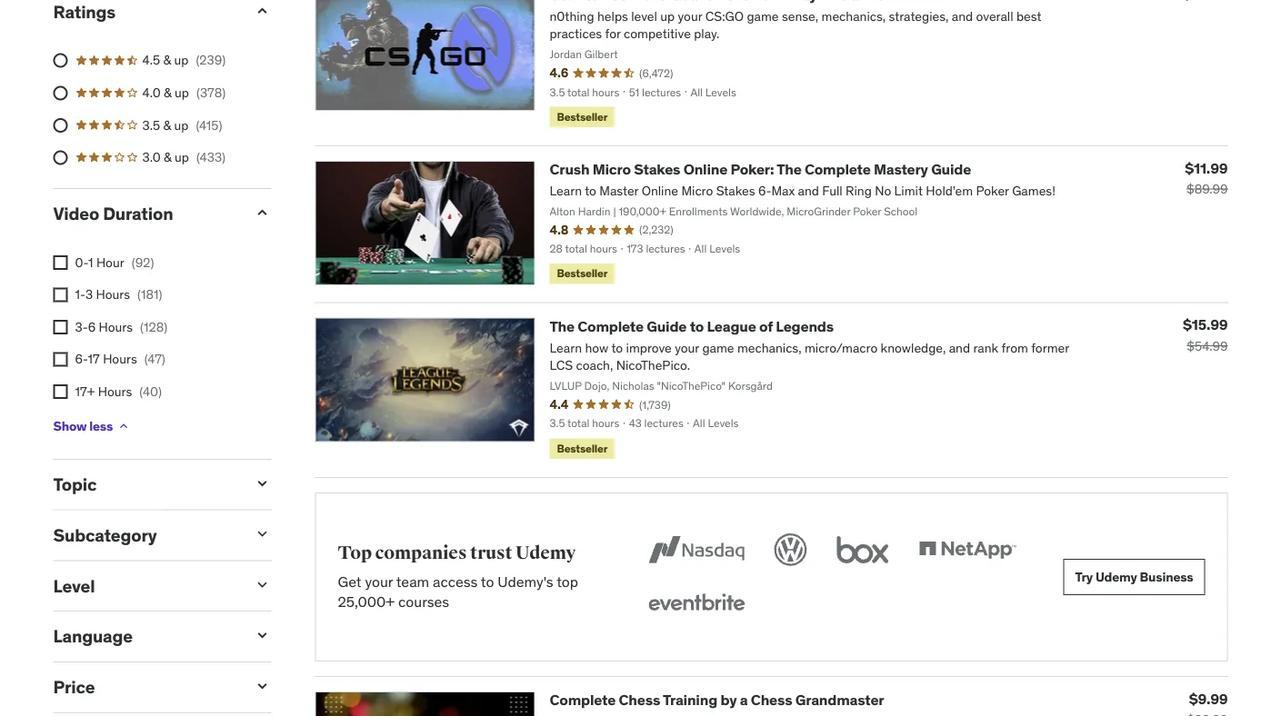 Task type: vqa. For each thing, say whether or not it's contained in the screenshot.
in to the left
no



Task type: locate. For each thing, give the bounding box(es) containing it.
1 horizontal spatial guide
[[932, 160, 972, 179]]

udemy right try
[[1096, 569, 1138, 585]]

league
[[707, 317, 757, 336]]

0 vertical spatial udemy
[[516, 542, 576, 564]]

the complete guide to league of legends link
[[550, 317, 834, 336]]

udemy up udemy's
[[516, 542, 576, 564]]

video duration button
[[53, 203, 239, 225]]

3
[[85, 286, 93, 303]]

xsmall image
[[53, 255, 68, 270], [53, 320, 68, 335], [53, 385, 68, 400], [116, 419, 131, 434]]

3 small image from the top
[[253, 576, 272, 594]]

0 horizontal spatial the
[[550, 317, 575, 336]]

training
[[663, 691, 718, 710]]

1 vertical spatial udemy
[[1096, 569, 1138, 585]]

xsmall image right less
[[116, 419, 131, 434]]

companies
[[375, 542, 467, 564]]

1 vertical spatial complete
[[578, 317, 644, 336]]

2 small image from the top
[[253, 525, 272, 544]]

hours right 6
[[99, 319, 133, 335]]

volkswagen image
[[771, 530, 811, 570]]

xsmall image for 17+
[[53, 385, 68, 400]]

xsmall image left 17+
[[53, 385, 68, 400]]

xsmall image for 1-
[[53, 288, 68, 302]]

hours right 17
[[103, 351, 137, 368]]

1 horizontal spatial udemy
[[1096, 569, 1138, 585]]

6-
[[75, 351, 88, 368]]

courses
[[398, 593, 450, 612]]

& right the 3.0
[[164, 149, 172, 165]]

up left (433)
[[175, 149, 189, 165]]

udemy
[[516, 542, 576, 564], [1096, 569, 1138, 585]]

0 horizontal spatial udemy
[[516, 542, 576, 564]]

netapp image
[[916, 530, 1020, 570]]

& right 4.5
[[163, 52, 171, 68]]

small image
[[253, 2, 272, 20], [253, 204, 272, 222], [253, 678, 272, 696]]

hours for 6-17 hours
[[103, 351, 137, 368]]

$15.99
[[1183, 316, 1228, 334]]

3.0
[[142, 149, 161, 165]]

0 horizontal spatial chess
[[619, 691, 660, 710]]

25,000+
[[338, 593, 395, 612]]

xsmall image left 6- at the left
[[53, 353, 68, 367]]

eventbrite image
[[645, 585, 749, 625]]

xsmall image left 0-
[[53, 255, 68, 270]]

3 small image from the top
[[253, 678, 272, 696]]

to
[[690, 317, 704, 336], [481, 573, 494, 591]]

subcategory
[[53, 524, 157, 546]]

show less button
[[53, 408, 131, 445]]

6-17 hours (47)
[[75, 351, 165, 368]]

top
[[338, 542, 372, 564]]

& right '3.5'
[[163, 117, 171, 133]]

stakes
[[634, 160, 681, 179]]

1 small image from the top
[[253, 2, 272, 20]]

online
[[684, 160, 728, 179]]

udemy's
[[498, 573, 554, 591]]

(181)
[[137, 286, 162, 303]]

xsmall image
[[53, 288, 68, 302], [53, 353, 68, 367]]

to left league
[[690, 317, 704, 336]]

up for 3.0 & up
[[175, 149, 189, 165]]

crush
[[550, 160, 590, 179]]

chess left training
[[619, 691, 660, 710]]

hours right 3 in the left top of the page
[[96, 286, 130, 303]]

guide
[[932, 160, 972, 179], [647, 317, 687, 336]]

1 small image from the top
[[253, 475, 272, 493]]

0 vertical spatial xsmall image
[[53, 288, 68, 302]]

(128)
[[140, 319, 168, 335]]

trust
[[470, 542, 512, 564]]

& for 4.0
[[164, 84, 172, 101]]

business
[[1140, 569, 1194, 585]]

1 vertical spatial to
[[481, 573, 494, 591]]

duration
[[103, 203, 173, 225]]

0 horizontal spatial guide
[[647, 317, 687, 336]]

2 small image from the top
[[253, 204, 272, 222]]

0 vertical spatial small image
[[253, 2, 272, 20]]

chess
[[619, 691, 660, 710], [751, 691, 793, 710]]

top companies trust udemy get your team access to udemy's top 25,000+ courses
[[338, 542, 579, 612]]

up left (239)
[[174, 52, 189, 68]]

1 horizontal spatial chess
[[751, 691, 793, 710]]

4.0 & up (378)
[[142, 84, 226, 101]]

3.0 & up (433)
[[142, 149, 226, 165]]

udemy inside try udemy business link
[[1096, 569, 1138, 585]]

hours right 17+
[[98, 384, 132, 400]]

&
[[163, 52, 171, 68], [164, 84, 172, 101], [163, 117, 171, 133], [164, 149, 172, 165]]

hour
[[96, 254, 124, 270]]

xsmall image left 1- on the left
[[53, 288, 68, 302]]

nasdaq image
[[645, 530, 749, 570]]

2 xsmall image from the top
[[53, 353, 68, 367]]

up
[[174, 52, 189, 68], [175, 84, 189, 101], [174, 117, 189, 133], [175, 149, 189, 165]]

0 horizontal spatial to
[[481, 573, 494, 591]]

small image
[[253, 475, 272, 493], [253, 525, 272, 544], [253, 576, 272, 594], [253, 627, 272, 645]]

up left (415)
[[174, 117, 189, 133]]

2 vertical spatial complete
[[550, 691, 616, 710]]

to down trust
[[481, 573, 494, 591]]

xsmall image left 3-
[[53, 320, 68, 335]]

1 horizontal spatial the
[[777, 160, 802, 179]]

4.5 & up (239)
[[142, 52, 226, 68]]

4 small image from the top
[[253, 627, 272, 645]]

small image for topic
[[253, 475, 272, 493]]

1 vertical spatial small image
[[253, 204, 272, 222]]

crush micro stakes online poker: the complete mastery guide link
[[550, 160, 972, 179]]

chess right a at the right bottom of the page
[[751, 691, 793, 710]]

2 vertical spatial small image
[[253, 678, 272, 696]]

try
[[1076, 569, 1093, 585]]

0 vertical spatial to
[[690, 317, 704, 336]]

micro
[[593, 160, 631, 179]]

1 vertical spatial xsmall image
[[53, 353, 68, 367]]

guide left league
[[647, 317, 687, 336]]

4.0
[[142, 84, 161, 101]]

access
[[433, 573, 478, 591]]

1 vertical spatial guide
[[647, 317, 687, 336]]

box image
[[833, 530, 894, 570]]

$11.99 $89.99
[[1185, 159, 1228, 197]]

small image for subcategory
[[253, 525, 272, 544]]

& right 4.0
[[164, 84, 172, 101]]

topic
[[53, 474, 97, 496]]

0-1 hour (92)
[[75, 254, 154, 270]]

price
[[53, 677, 95, 699]]

grandmaster
[[796, 691, 885, 710]]

1 xsmall image from the top
[[53, 288, 68, 302]]

complete
[[805, 160, 871, 179], [578, 317, 644, 336], [550, 691, 616, 710]]

3.5
[[142, 117, 160, 133]]

show less
[[53, 418, 113, 434]]

up left the (378)
[[175, 84, 189, 101]]

0 vertical spatial complete
[[805, 160, 871, 179]]

hours
[[96, 286, 130, 303], [99, 319, 133, 335], [103, 351, 137, 368], [98, 384, 132, 400]]

17
[[88, 351, 100, 368]]

the
[[777, 160, 802, 179], [550, 317, 575, 336]]

video duration
[[53, 203, 173, 225]]

guide right mastery at the right of page
[[932, 160, 972, 179]]

legends
[[776, 317, 834, 336]]

0 vertical spatial the
[[777, 160, 802, 179]]

the complete guide to league of legends
[[550, 317, 834, 336]]

to inside top companies trust udemy get your team access to udemy's top 25,000+ courses
[[481, 573, 494, 591]]

& for 4.5
[[163, 52, 171, 68]]



Task type: describe. For each thing, give the bounding box(es) containing it.
try udemy business
[[1076, 569, 1194, 585]]

0 vertical spatial guide
[[932, 160, 972, 179]]

1
[[88, 254, 93, 270]]

3-6 hours (128)
[[75, 319, 168, 335]]

show
[[53, 418, 87, 434]]

(415)
[[196, 117, 222, 133]]

hours for 1-3 hours
[[96, 286, 130, 303]]

(378)
[[196, 84, 226, 101]]

1 horizontal spatial to
[[690, 317, 704, 336]]

17+ hours (40)
[[75, 384, 162, 400]]

xsmall image for 0-
[[53, 255, 68, 270]]

4.5
[[142, 52, 160, 68]]

a
[[740, 691, 748, 710]]

complete chess training by a chess grandmaster
[[550, 691, 885, 710]]

small image for video duration
[[253, 204, 272, 222]]

$89.99
[[1187, 181, 1228, 197]]

$54.99
[[1187, 338, 1228, 354]]

xsmall image for 3-
[[53, 320, 68, 335]]

poker:
[[731, 160, 774, 179]]

small image for ratings
[[253, 2, 272, 20]]

(40)
[[139, 384, 162, 400]]

level button
[[53, 575, 239, 597]]

top
[[557, 573, 579, 591]]

language button
[[53, 626, 239, 648]]

language
[[53, 626, 133, 648]]

complete chess training by a chess grandmaster link
[[550, 691, 885, 710]]

3-
[[75, 319, 88, 335]]

ratings button
[[53, 1, 239, 23]]

less
[[89, 418, 113, 434]]

of
[[760, 317, 773, 336]]

1 chess from the left
[[619, 691, 660, 710]]

17+
[[75, 384, 95, 400]]

& for 3.0
[[164, 149, 172, 165]]

by
[[721, 691, 737, 710]]

0-
[[75, 254, 88, 270]]

topic button
[[53, 474, 239, 496]]

1 vertical spatial the
[[550, 317, 575, 336]]

small image for level
[[253, 576, 272, 594]]

(433)
[[196, 149, 226, 165]]

ratings
[[53, 1, 116, 23]]

level
[[53, 575, 95, 597]]

try udemy business link
[[1064, 559, 1206, 596]]

video
[[53, 203, 99, 225]]

up for 3.5 & up
[[174, 117, 189, 133]]

(47)
[[144, 351, 165, 368]]

small image for language
[[253, 627, 272, 645]]

xsmall image inside 'show less' 'button'
[[116, 419, 131, 434]]

6
[[88, 319, 96, 335]]

$9.99
[[1190, 690, 1228, 708]]

udemy inside top companies trust udemy get your team access to udemy's top 25,000+ courses
[[516, 542, 576, 564]]

& for 3.5
[[163, 117, 171, 133]]

$15.99 $54.99
[[1183, 316, 1228, 354]]

up for 4.5 & up
[[174, 52, 189, 68]]

team
[[396, 573, 429, 591]]

2 chess from the left
[[751, 691, 793, 710]]

your
[[365, 573, 393, 591]]

(92)
[[132, 254, 154, 270]]

$11.99
[[1185, 159, 1228, 177]]

crush micro stakes online poker: the complete mastery guide
[[550, 160, 972, 179]]

up for 4.0 & up
[[175, 84, 189, 101]]

1-
[[75, 286, 85, 303]]

get
[[338, 573, 362, 591]]

mastery
[[874, 160, 929, 179]]

price button
[[53, 677, 239, 699]]

small image for price
[[253, 678, 272, 696]]

1-3 hours (181)
[[75, 286, 162, 303]]

xsmall image for 6-
[[53, 353, 68, 367]]

(239)
[[196, 52, 226, 68]]

3.5 & up (415)
[[142, 117, 222, 133]]

subcategory button
[[53, 524, 239, 546]]

hours for 3-6 hours
[[99, 319, 133, 335]]



